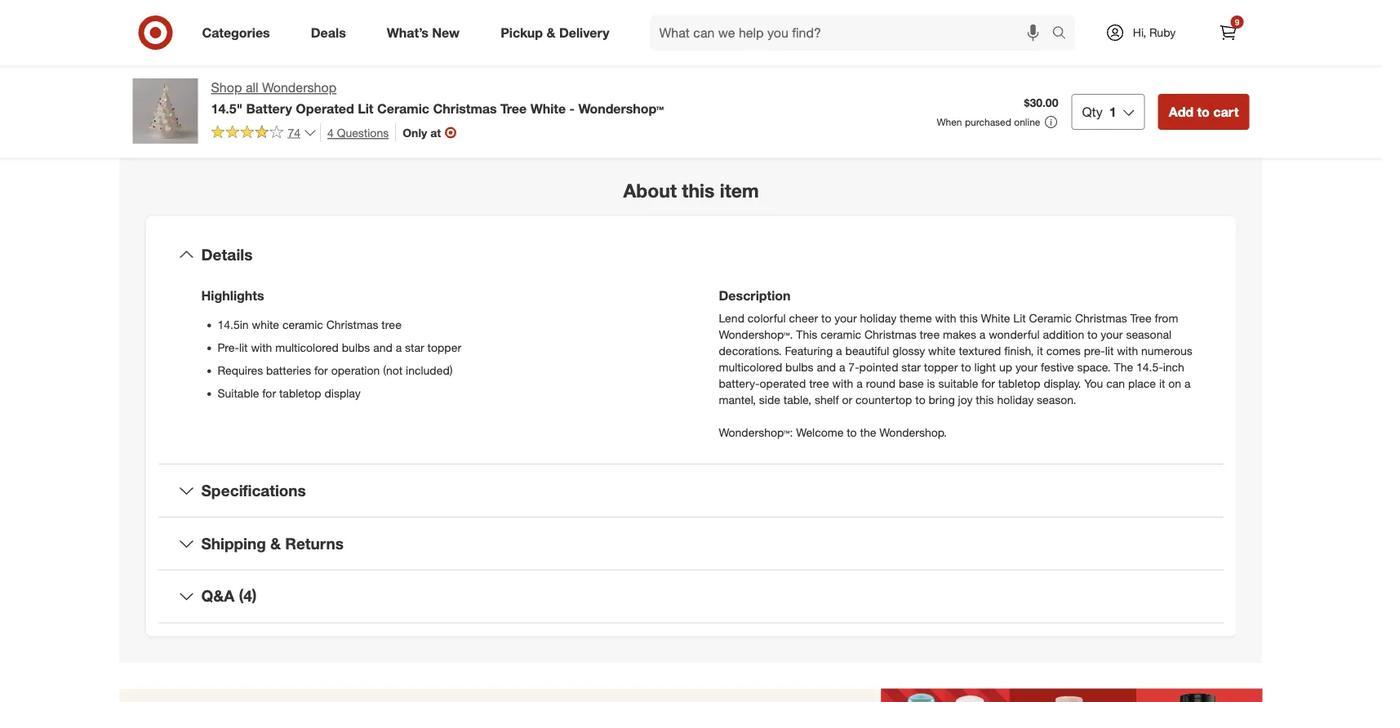 Task type: locate. For each thing, give the bounding box(es) containing it.
1 horizontal spatial lit
[[1013, 311, 1026, 325]]

1 vertical spatial star
[[901, 360, 921, 374]]

for down batteries at left bottom
[[262, 386, 276, 401]]

this down shop
[[193, 111, 211, 125]]

see right 4
[[352, 111, 372, 125]]

white up wonderful
[[981, 311, 1010, 325]]

lit up questions
[[358, 100, 373, 116]]

included)
[[406, 363, 453, 378]]

to left the
[[847, 425, 857, 440]]

star up base
[[901, 360, 921, 374]]

lit
[[239, 341, 248, 355], [1105, 344, 1114, 358]]

see left 14.5"
[[170, 111, 190, 125]]

1 horizontal spatial white
[[981, 311, 1010, 325]]

this right -
[[611, 111, 629, 125]]

a up the (not
[[396, 341, 402, 355]]

& inside 'link'
[[547, 25, 555, 40]]

topper up included)
[[427, 341, 461, 355]]

& for shipping
[[270, 534, 281, 553]]

makes
[[943, 327, 976, 342]]

14.5&#34; battery operated lit ceramic christmas tree white - wondershop&#8482;, 2 of 3 image
[[133, 0, 396, 60]]

with up the
[[1117, 344, 1138, 358]]

lit inside lend colorful cheer to your holiday theme with this white lit ceramic christmas tree from wondershop™. this ceramic christmas tree makes a wonderful addition to your seasonal decorations. featuring a beautiful glossy white textured finish, it comes pre-lit with numerous multicolored bulbs and a 7-pointed star topper to light up your festive space. the 14.5-inch battery-operated tree with a round base is suitable for tabletop display. you can place it on a mantel, side table, shelf or countertop to bring joy this holiday season.
[[1105, 344, 1114, 358]]

pre-
[[1084, 344, 1105, 358]]

1 vertical spatial and
[[817, 360, 836, 374]]

bring
[[929, 393, 955, 407]]

1 in from the left
[[240, 111, 249, 125]]

christmas inside the shop all wondershop 14.5" battery operated lit ceramic christmas tree white - wondershop™
[[433, 100, 497, 116]]

1 vertical spatial lit
[[1013, 311, 1026, 325]]

hi,
[[1133, 25, 1146, 40]]

0 horizontal spatial white
[[530, 100, 566, 116]]

1 horizontal spatial tree
[[1130, 311, 1152, 325]]

delivery
[[559, 25, 609, 40]]

& left returns
[[270, 534, 281, 553]]

multicolored down the decorations.
[[719, 360, 782, 374]]

plan a space with this item button
[[501, 73, 671, 140]]

multicolored inside lend colorful cheer to your holiday theme with this white lit ceramic christmas tree from wondershop™. this ceramic christmas tree makes a wonderful addition to your seasonal decorations. featuring a beautiful glossy white textured finish, it comes pre-lit with numerous multicolored bulbs and a 7-pointed star topper to light up your festive space. the 14.5-inch battery-operated tree with a round base is suitable for tabletop display. you can place it on a mantel, side table, shelf or countertop to bring joy this holiday season.
[[719, 360, 782, 374]]

tree up "shelf"
[[809, 376, 829, 391]]

in left 3d
[[240, 111, 249, 125]]

is
[[927, 376, 935, 391]]

& right pickup
[[547, 25, 555, 40]]

holiday
[[860, 311, 896, 325], [997, 393, 1034, 407]]

space
[[422, 111, 453, 125], [552, 111, 583, 125]]

white inside lend colorful cheer to your holiday theme with this white lit ceramic christmas tree from wondershop™. this ceramic christmas tree makes a wonderful addition to your seasonal decorations. featuring a beautiful glossy white textured finish, it comes pre-lit with numerous multicolored bulbs and a 7-pointed star topper to light up your festive space. the 14.5-inch battery-operated tree with a round base is suitable for tabletop display. you can place it on a mantel, side table, shelf or countertop to bring joy this holiday season.
[[981, 311, 1010, 325]]

0 horizontal spatial &
[[270, 534, 281, 553]]

item up the details dropdown button
[[720, 179, 759, 202]]

operated
[[296, 100, 354, 116]]

lit inside lend colorful cheer to your holiday theme with this white lit ceramic christmas tree from wondershop™. this ceramic christmas tree makes a wonderful addition to your seasonal decorations. featuring a beautiful glossy white textured finish, it comes pre-lit with numerous multicolored bulbs and a 7-pointed star topper to light up your festive space. the 14.5-inch battery-operated tree with a round base is suitable for tabletop display. you can place it on a mantel, side table, shelf or countertop to bring joy this holiday season.
[[1013, 311, 1026, 325]]

on down inch
[[1168, 376, 1181, 391]]

suitable for tabletop display
[[218, 386, 361, 401]]

2 horizontal spatial item
[[720, 179, 759, 202]]

to
[[1197, 104, 1210, 119], [821, 311, 831, 325], [1087, 327, 1098, 342], [961, 360, 971, 374], [915, 393, 925, 407], [847, 425, 857, 440]]

0 horizontal spatial bulbs
[[342, 341, 370, 355]]

0 horizontal spatial item
[[214, 111, 237, 125]]

what's
[[387, 25, 429, 40]]

about
[[623, 179, 677, 202]]

it inside see it in your space button
[[375, 111, 381, 125]]

details button
[[159, 229, 1223, 281]]

14.5"
[[211, 100, 242, 116]]

1 vertical spatial white
[[928, 344, 956, 358]]

2 horizontal spatial for
[[981, 376, 995, 391]]

1 horizontal spatial item
[[632, 111, 655, 125]]

0 horizontal spatial it
[[375, 111, 381, 125]]

-
[[569, 100, 575, 116]]

advertisement region
[[711, 47, 1249, 109], [120, 689, 1262, 702]]

topper up the is
[[924, 360, 958, 374]]

to down base
[[915, 393, 925, 407]]

white
[[530, 100, 566, 116], [981, 311, 1010, 325]]

shop all wondershop 14.5" battery operated lit ceramic christmas tree white - wondershop™
[[211, 80, 664, 116]]

0 vertical spatial it
[[375, 111, 381, 125]]

0 vertical spatial white
[[530, 100, 566, 116]]

topper inside lend colorful cheer to your holiday theme with this white lit ceramic christmas tree from wondershop™. this ceramic christmas tree makes a wonderful addition to your seasonal decorations. featuring a beautiful glossy white textured finish, it comes pre-lit with numerous multicolored bulbs and a 7-pointed star topper to light up your festive space. the 14.5-inch battery-operated tree with a round base is suitable for tabletop display. you can place it on a mantel, side table, shelf or countertop to bring joy this holiday season.
[[924, 360, 958, 374]]

0 vertical spatial star
[[405, 341, 424, 355]]

from
[[1155, 311, 1178, 325]]

table,
[[784, 393, 811, 407]]

addition
[[1043, 327, 1084, 342]]

see it in your space button
[[317, 73, 487, 140]]

0 vertical spatial and
[[373, 341, 392, 355]]

deals
[[311, 25, 346, 40]]

holiday down the up
[[997, 393, 1034, 407]]

a left 7-
[[839, 360, 845, 374]]

tree down theme
[[920, 327, 940, 342]]

lit inside the shop all wondershop 14.5" battery operated lit ceramic christmas tree white - wondershop™
[[358, 100, 373, 116]]

1 horizontal spatial holiday
[[997, 393, 1034, 407]]

1 horizontal spatial white
[[928, 344, 956, 358]]

tree left -
[[500, 100, 527, 116]]

0 horizontal spatial in
[[240, 111, 249, 125]]

shipping & returns button
[[159, 518, 1223, 570]]

your up pre-
[[1101, 327, 1123, 342]]

on
[[802, 9, 815, 23], [1168, 376, 1181, 391]]

categories link
[[188, 15, 290, 51]]

to up suitable
[[961, 360, 971, 374]]

on right affirm
[[802, 9, 815, 23]]

it
[[375, 111, 381, 125], [1037, 344, 1043, 358], [1159, 376, 1165, 391]]

1 horizontal spatial topper
[[924, 360, 958, 374]]

white left -
[[530, 100, 566, 116]]

ceramic inside lend colorful cheer to your holiday theme with this white lit ceramic christmas tree from wondershop™. this ceramic christmas tree makes a wonderful addition to your seasonal decorations. featuring a beautiful glossy white textured finish, it comes pre-lit with numerous multicolored bulbs and a 7-pointed star topper to light up your festive space. the 14.5-inch battery-operated tree with a round base is suitable for tabletop display. you can place it on a mantel, side table, shelf or countertop to bring joy this holiday season.
[[821, 327, 861, 342]]

0 vertical spatial &
[[547, 25, 555, 40]]

finish,
[[1004, 344, 1034, 358]]

0 vertical spatial ceramic
[[377, 100, 429, 116]]

ceramic up only
[[377, 100, 429, 116]]

with right -
[[587, 111, 608, 125]]

2 see from the left
[[352, 111, 372, 125]]

1 horizontal spatial for
[[314, 363, 328, 378]]

1 vertical spatial ceramic
[[1029, 311, 1072, 325]]

1 horizontal spatial on
[[1168, 376, 1181, 391]]

white right 14.5in
[[252, 318, 279, 332]]

topper
[[427, 341, 461, 355], [924, 360, 958, 374]]

1 horizontal spatial ceramic
[[1029, 311, 1072, 325]]

white down the makes
[[928, 344, 956, 358]]

for down light
[[981, 376, 995, 391]]

1 vertical spatial multicolored
[[719, 360, 782, 374]]

season.
[[1037, 393, 1076, 407]]

for down pre-lit with multicolored bulbs and a star topper
[[314, 363, 328, 378]]

1 horizontal spatial multicolored
[[719, 360, 782, 374]]

in left only
[[384, 111, 393, 125]]

white inside the shop all wondershop 14.5" battery operated lit ceramic christmas tree white - wondershop™
[[530, 100, 566, 116]]

suitable
[[218, 386, 259, 401]]

1 horizontal spatial lit
[[1105, 344, 1114, 358]]

item inside button
[[214, 111, 237, 125]]

9
[[1235, 17, 1239, 27]]

0 horizontal spatial see
[[170, 111, 190, 125]]

and down featuring
[[817, 360, 836, 374]]

a down 7-
[[857, 376, 863, 391]]

in
[[240, 111, 249, 125], [384, 111, 393, 125]]

search
[[1044, 26, 1084, 42]]

lit up space.
[[1105, 344, 1114, 358]]

mantel,
[[719, 393, 756, 407]]

christmas up at
[[433, 100, 497, 116]]

for inside lend colorful cheer to your holiday theme with this white lit ceramic christmas tree from wondershop™. this ceramic christmas tree makes a wonderful addition to your seasonal decorations. featuring a beautiful glossy white textured finish, it comes pre-lit with numerous multicolored bulbs and a 7-pointed star topper to light up your festive space. the 14.5-inch battery-operated tree with a round base is suitable for tabletop display. you can place it on a mantel, side table, shelf or countertop to bring joy this holiday season.
[[981, 376, 995, 391]]

what's new link
[[373, 15, 480, 51]]

countertop
[[856, 393, 912, 407]]

0 vertical spatial bulbs
[[342, 341, 370, 355]]

multicolored
[[275, 341, 339, 355], [719, 360, 782, 374]]

tree up the (not
[[382, 318, 402, 332]]

lit up wonderful
[[1013, 311, 1026, 325]]

this
[[193, 111, 211, 125], [611, 111, 629, 125], [682, 179, 715, 202], [960, 311, 978, 325], [976, 393, 994, 407]]

1 horizontal spatial tabletop
[[998, 376, 1040, 391]]

seasonal
[[1126, 327, 1171, 342]]

0 vertical spatial topper
[[427, 341, 461, 355]]

star up included)
[[405, 341, 424, 355]]

1 horizontal spatial star
[[901, 360, 921, 374]]

and up the (not
[[373, 341, 392, 355]]

0 horizontal spatial star
[[405, 341, 424, 355]]

suitable
[[938, 376, 978, 391]]

holiday up beautiful
[[860, 311, 896, 325]]

multicolored down 14.5in white ceramic christmas tree
[[275, 341, 339, 355]]

0 vertical spatial holiday
[[860, 311, 896, 325]]

2 space from the left
[[552, 111, 583, 125]]

tabletop down batteries at left bottom
[[279, 386, 321, 401]]

1 vertical spatial &
[[270, 534, 281, 553]]

1 horizontal spatial ceramic
[[821, 327, 861, 342]]

0 horizontal spatial space
[[422, 111, 453, 125]]

bulbs down featuring
[[785, 360, 814, 374]]

1 vertical spatial bulbs
[[785, 360, 814, 374]]

lit up requires
[[239, 341, 248, 355]]

& inside dropdown button
[[270, 534, 281, 553]]

for
[[314, 363, 328, 378], [981, 376, 995, 391], [262, 386, 276, 401]]

a right plan
[[543, 111, 549, 125]]

0 horizontal spatial on
[[802, 9, 815, 23]]

0 horizontal spatial tree
[[382, 318, 402, 332]]

tree
[[500, 100, 527, 116], [1130, 311, 1152, 325]]

1 horizontal spatial &
[[547, 25, 555, 40]]

with up the makes
[[935, 311, 956, 325]]

operated
[[760, 376, 806, 391]]

0 horizontal spatial tree
[[500, 100, 527, 116]]

tabletop inside lend colorful cheer to your holiday theme with this white lit ceramic christmas tree from wondershop™. this ceramic christmas tree makes a wonderful addition to your seasonal decorations. featuring a beautiful glossy white textured finish, it comes pre-lit with numerous multicolored bulbs and a 7-pointed star topper to light up your festive space. the 14.5-inch battery-operated tree with a round base is suitable for tabletop display. you can place it on a mantel, side table, shelf or countertop to bring joy this holiday season.
[[998, 376, 1040, 391]]

categories
[[202, 25, 270, 40]]

0 vertical spatial tree
[[500, 100, 527, 116]]

2 in from the left
[[384, 111, 393, 125]]

when
[[937, 116, 962, 128]]

0 vertical spatial on
[[802, 9, 815, 23]]

ceramic up pre-lit with multicolored bulbs and a star topper
[[282, 318, 323, 332]]

space.
[[1077, 360, 1111, 374]]

1 space from the left
[[422, 111, 453, 125]]

tabletop down the up
[[998, 376, 1040, 391]]

0 vertical spatial multicolored
[[275, 341, 339, 355]]

0 horizontal spatial lit
[[358, 100, 373, 116]]

1 see from the left
[[170, 111, 190, 125]]

with up or on the right bottom of page
[[832, 376, 853, 391]]

0 vertical spatial white
[[252, 318, 279, 332]]

see
[[170, 111, 190, 125], [352, 111, 372, 125]]

1 horizontal spatial and
[[817, 360, 836, 374]]

details
[[201, 245, 253, 264]]

christmas up glossy
[[864, 327, 916, 342]]

1 vertical spatial white
[[981, 311, 1010, 325]]

1 horizontal spatial bulbs
[[785, 360, 814, 374]]

to right add
[[1197, 104, 1210, 119]]

affirm
[[769, 9, 799, 23]]

ceramic up addition
[[1029, 311, 1072, 325]]

& for pickup
[[547, 25, 555, 40]]

4 questions
[[327, 125, 389, 139]]

74 link
[[211, 123, 317, 143]]

1 vertical spatial it
[[1037, 344, 1043, 358]]

glossy
[[893, 344, 925, 358]]

1 vertical spatial tree
[[1130, 311, 1152, 325]]

display
[[325, 386, 361, 401]]

place
[[1128, 376, 1156, 391]]

ceramic up beautiful
[[821, 327, 861, 342]]

0 horizontal spatial ceramic
[[377, 100, 429, 116]]

a
[[543, 111, 549, 125], [979, 327, 986, 342], [396, 341, 402, 355], [836, 344, 842, 358], [839, 360, 845, 374], [857, 376, 863, 391], [1185, 376, 1191, 391]]

item right -
[[632, 111, 655, 125]]

1 horizontal spatial see
[[352, 111, 372, 125]]

your left at
[[396, 111, 418, 125]]

in inside see it in your space button
[[384, 111, 393, 125]]

1 horizontal spatial in
[[384, 111, 393, 125]]

item for about
[[720, 179, 759, 202]]

your up beautiful
[[835, 311, 857, 325]]

0 horizontal spatial tabletop
[[279, 386, 321, 401]]

or
[[842, 393, 852, 407]]

with inside button
[[587, 111, 608, 125]]

white inside lend colorful cheer to your holiday theme with this white lit ceramic christmas tree from wondershop™. this ceramic christmas tree makes a wonderful addition to your seasonal decorations. featuring a beautiful glossy white textured finish, it comes pre-lit with numerous multicolored bulbs and a 7-pointed star topper to light up your festive space. the 14.5-inch battery-operated tree with a round base is suitable for tabletop display. you can place it on a mantel, side table, shelf or countertop to bring joy this holiday season.
[[928, 344, 956, 358]]

item down shop
[[214, 111, 237, 125]]

bulbs up operation
[[342, 341, 370, 355]]

side
[[759, 393, 780, 407]]

0 vertical spatial lit
[[358, 100, 373, 116]]

1 vertical spatial on
[[1168, 376, 1181, 391]]

tree up seasonal
[[1130, 311, 1152, 325]]

1 horizontal spatial space
[[552, 111, 583, 125]]

item for see
[[214, 111, 237, 125]]

lit
[[358, 100, 373, 116], [1013, 311, 1026, 325]]

1 vertical spatial topper
[[924, 360, 958, 374]]

2 horizontal spatial it
[[1159, 376, 1165, 391]]



Task type: describe. For each thing, give the bounding box(es) containing it.
to up pre-
[[1087, 327, 1098, 342]]

online
[[1014, 116, 1040, 128]]

shop
[[211, 80, 242, 96]]

the
[[860, 425, 876, 440]]

questions
[[337, 125, 389, 139]]

0 horizontal spatial topper
[[427, 341, 461, 355]]

see this item in 3d
[[170, 111, 266, 125]]

on inside lend colorful cheer to your holiday theme with this white lit ceramic christmas tree from wondershop™. this ceramic christmas tree makes a wonderful addition to your seasonal decorations. featuring a beautiful glossy white textured finish, it comes pre-lit with numerous multicolored bulbs and a 7-pointed star topper to light up your festive space. the 14.5-inch battery-operated tree with a round base is suitable for tabletop display. you can place it on a mantel, side table, shelf or countertop to bring joy this holiday season.
[[1168, 376, 1181, 391]]

over
[[855, 9, 877, 23]]

bulbs inside lend colorful cheer to your holiday theme with this white lit ceramic christmas tree from wondershop™. this ceramic christmas tree makes a wonderful addition to your seasonal decorations. featuring a beautiful glossy white textured finish, it comes pre-lit with numerous multicolored bulbs and a 7-pointed star topper to light up your festive space. the 14.5-inch battery-operated tree with a round base is suitable for tabletop display. you can place it on a mantel, side table, shelf or countertop to bring joy this holiday season.
[[785, 360, 814, 374]]

0 horizontal spatial white
[[252, 318, 279, 332]]

shipping
[[201, 534, 266, 553]]

space inside button
[[552, 111, 583, 125]]

a inside button
[[543, 111, 549, 125]]

14.5-
[[1136, 360, 1163, 374]]

0 vertical spatial advertisement region
[[711, 47, 1249, 109]]

14.5in
[[218, 318, 249, 332]]

all
[[246, 80, 258, 96]]

star inside lend colorful cheer to your holiday theme with this white lit ceramic christmas tree from wondershop™. this ceramic christmas tree makes a wonderful addition to your seasonal decorations. featuring a beautiful glossy white textured finish, it comes pre-lit with numerous multicolored bulbs and a 7-pointed star topper to light up your festive space. the 14.5-inch battery-operated tree with a round base is suitable for tabletop display. you can place it on a mantel, side table, shelf or countertop to bring joy this holiday season.
[[901, 360, 921, 374]]

comes
[[1046, 344, 1081, 358]]

you
[[1084, 376, 1103, 391]]

this right about
[[682, 179, 715, 202]]

battery-
[[719, 376, 760, 391]]

add
[[1169, 104, 1194, 119]]

your inside button
[[396, 111, 418, 125]]

this inside plan a space with this item button
[[611, 111, 629, 125]]

wondershop™:
[[719, 425, 793, 440]]

4 questions link
[[320, 123, 389, 142]]

specifications button
[[159, 465, 1223, 517]]

ruby
[[1149, 25, 1176, 40]]

highlights
[[201, 287, 264, 303]]

tree inside lend colorful cheer to your holiday theme with this white lit ceramic christmas tree from wondershop™. this ceramic christmas tree makes a wonderful addition to your seasonal decorations. featuring a beautiful glossy white textured finish, it comes pre-lit with numerous multicolored bulbs and a 7-pointed star topper to light up your festive space. the 14.5-inch battery-operated tree with a round base is suitable for tabletop display. you can place it on a mantel, side table, shelf or countertop to bring joy this holiday season.
[[1130, 311, 1152, 325]]

light
[[974, 360, 996, 374]]

with up requires
[[251, 341, 272, 355]]

14.5in white ceramic christmas tree
[[218, 318, 402, 332]]

joy
[[958, 393, 973, 407]]

hi, ruby
[[1133, 25, 1176, 40]]

0 horizontal spatial and
[[373, 341, 392, 355]]

see this item in 3d button
[[133, 73, 304, 140]]

numerous
[[1141, 344, 1192, 358]]

What can we help you find? suggestions appear below search field
[[649, 15, 1056, 51]]

0 horizontal spatial ceramic
[[282, 318, 323, 332]]

beautiful
[[845, 344, 889, 358]]

in inside see this item in 3d button
[[240, 111, 249, 125]]

batteries
[[266, 363, 311, 378]]

a left beautiful
[[836, 344, 842, 358]]

see for see it in your space
[[352, 111, 372, 125]]

1 vertical spatial holiday
[[997, 393, 1034, 407]]

this up the makes
[[960, 311, 978, 325]]

wondershop
[[262, 80, 336, 96]]

cheer
[[789, 311, 818, 325]]

purchased
[[965, 116, 1011, 128]]

welcome
[[796, 425, 844, 440]]

description
[[719, 287, 791, 303]]

with affirm on orders over $100
[[743, 9, 905, 23]]

this inside see this item in 3d button
[[193, 111, 211, 125]]

to right "cheer"
[[821, 311, 831, 325]]

the
[[1114, 360, 1133, 374]]

1 horizontal spatial tree
[[809, 376, 829, 391]]

qty
[[1082, 104, 1103, 119]]

christmas up pre-
[[1075, 311, 1127, 325]]

this right the joy
[[976, 393, 994, 407]]

4
[[327, 125, 334, 139]]

base
[[899, 376, 924, 391]]

orders
[[818, 9, 851, 23]]

pickup & delivery link
[[487, 15, 630, 51]]

can
[[1106, 376, 1125, 391]]

at
[[430, 125, 441, 139]]

q&a (4)
[[201, 587, 257, 605]]

wondershop.
[[879, 425, 947, 440]]

lend
[[719, 311, 744, 325]]

pickup & delivery
[[501, 25, 609, 40]]

$100
[[880, 9, 905, 23]]

this
[[796, 327, 817, 342]]

inch
[[1163, 360, 1184, 374]]

and inside lend colorful cheer to your holiday theme with this white lit ceramic christmas tree from wondershop™. this ceramic christmas tree makes a wonderful addition to your seasonal decorations. featuring a beautiful glossy white textured finish, it comes pre-lit with numerous multicolored bulbs and a 7-pointed star topper to light up your festive space. the 14.5-inch battery-operated tree with a round base is suitable for tabletop display. you can place it on a mantel, side table, shelf or countertop to bring joy this holiday season.
[[817, 360, 836, 374]]

image of 14.5" battery operated lit ceramic christmas tree white - wondershop™ image
[[133, 78, 198, 144]]

festive
[[1041, 360, 1074, 374]]

operation
[[331, 363, 380, 378]]

your down finish,
[[1015, 360, 1038, 374]]

specifications
[[201, 481, 306, 500]]

see it in your space
[[352, 111, 453, 125]]

7-
[[848, 360, 859, 374]]

ceramic inside the shop all wondershop 14.5" battery operated lit ceramic christmas tree white - wondershop™
[[377, 100, 429, 116]]

1 horizontal spatial it
[[1037, 344, 1043, 358]]

round
[[866, 376, 896, 391]]

$30.00
[[1024, 96, 1058, 110]]

2 horizontal spatial tree
[[920, 327, 940, 342]]

0 horizontal spatial holiday
[[860, 311, 896, 325]]

a up "textured"
[[979, 327, 986, 342]]

wonderful
[[989, 327, 1040, 342]]

theme
[[900, 311, 932, 325]]

0 horizontal spatial multicolored
[[275, 341, 339, 355]]

2 vertical spatial it
[[1159, 376, 1165, 391]]

textured
[[959, 344, 1001, 358]]

wondershop™.
[[719, 327, 793, 342]]

plan a space with this item
[[517, 111, 655, 125]]

wondershop™: welcome to the wondershop.
[[719, 425, 947, 440]]

0 horizontal spatial for
[[262, 386, 276, 401]]

featuring
[[785, 344, 833, 358]]

deals link
[[297, 15, 366, 51]]

plan
[[517, 111, 540, 125]]

ceramic inside lend colorful cheer to your holiday theme with this white lit ceramic christmas tree from wondershop™. this ceramic christmas tree makes a wonderful addition to your seasonal decorations. featuring a beautiful glossy white textured finish, it comes pre-lit with numerous multicolored bulbs and a 7-pointed star topper to light up your festive space. the 14.5-inch battery-operated tree with a round base is suitable for tabletop display. you can place it on a mantel, side table, shelf or countertop to bring joy this holiday season.
[[1029, 311, 1072, 325]]

9 link
[[1210, 15, 1246, 51]]

(not
[[383, 363, 403, 378]]

christmas up pre-lit with multicolored bulbs and a star topper
[[326, 318, 378, 332]]

shelf
[[815, 393, 839, 407]]

a down numerous
[[1185, 376, 1191, 391]]

new
[[432, 25, 460, 40]]

see for see this item in 3d
[[170, 111, 190, 125]]

up
[[999, 360, 1012, 374]]

requires batteries for operation (not included)
[[218, 363, 453, 378]]

to inside "button"
[[1197, 104, 1210, 119]]

item inside button
[[632, 111, 655, 125]]

search button
[[1044, 15, 1084, 54]]

1 vertical spatial advertisement region
[[120, 689, 1262, 702]]

sponsored
[[1201, 111, 1249, 123]]

add to cart
[[1169, 104, 1239, 119]]

cart
[[1213, 104, 1239, 119]]

space inside button
[[422, 111, 453, 125]]

tree inside the shop all wondershop 14.5" battery operated lit ceramic christmas tree white - wondershop™
[[500, 100, 527, 116]]

image gallery element
[[133, 0, 671, 140]]

colorful
[[748, 311, 786, 325]]

pointed
[[859, 360, 898, 374]]

only
[[403, 125, 427, 139]]

qty 1
[[1082, 104, 1116, 119]]

pre-
[[218, 341, 239, 355]]

0 horizontal spatial lit
[[239, 341, 248, 355]]



Task type: vqa. For each thing, say whether or not it's contained in the screenshot.
your in the Button
yes



